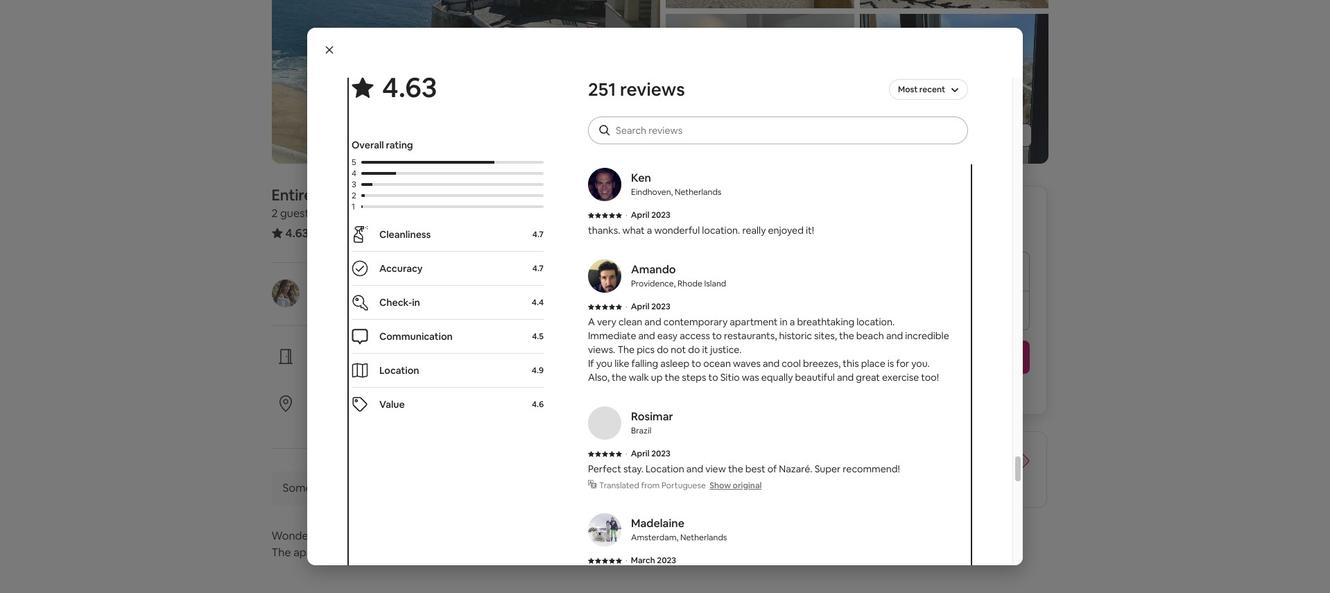 Task type: locate. For each thing, give the bounding box(es) containing it.
of
[[336, 413, 345, 425], [957, 462, 968, 477], [768, 463, 777, 475], [457, 545, 468, 560]]

bath
[[426, 206, 450, 221]]

lovely studio/apartment in sítio da nazaré 2 image 4 image
[[860, 0, 1049, 8]]

0 horizontal spatial are
[[726, 133, 740, 145]]

april for monique
[[631, 118, 650, 129]]

netherlands inside madelaine amsterdam, netherlands
[[681, 532, 727, 543]]

communication
[[380, 330, 453, 343]]

1 vertical spatial the
[[618, 343, 635, 356]]

of inside great location 95% of recent guests gave the location a 5-star rating.
[[336, 413, 345, 425]]

0 horizontal spatial guests
[[280, 206, 315, 221]]

1 horizontal spatial location.
[[857, 316, 895, 328]]

a
[[588, 316, 595, 328]]

1 horizontal spatial location
[[452, 413, 488, 425]]

of right 95%
[[336, 413, 345, 425]]

· up stay.
[[626, 448, 628, 459]]

guests down value
[[379, 413, 409, 425]]

1 vertical spatial location.
[[857, 316, 895, 328]]

are right dates
[[933, 448, 949, 463]]

yet
[[961, 385, 976, 398]]

recent
[[920, 84, 946, 95], [348, 413, 377, 425]]

most recent
[[899, 84, 946, 95]]

251 down bedroom
[[317, 226, 335, 240]]

0 vertical spatial 4.63
[[382, 69, 437, 105]]

stay.
[[624, 463, 644, 475]]

1 vertical spatial 4.7
[[533, 263, 544, 274]]

1 down 3
[[352, 201, 355, 212]]

0 horizontal spatial do
[[657, 343, 669, 356]]

guests down entire
[[280, 206, 315, 221]]

1 vertical spatial from
[[642, 480, 660, 491]]

show all photos button
[[922, 124, 1032, 147]]

2023 for ken
[[652, 210, 671, 221]]

april up what
[[631, 210, 650, 221]]

0 horizontal spatial view
[[431, 545, 455, 560]]

in
[[390, 185, 403, 205], [412, 296, 420, 309], [780, 316, 788, 328], [374, 348, 383, 362], [385, 366, 392, 378]]

lafayette,
[[631, 95, 670, 106]]

clean
[[619, 316, 643, 328]]

· april 2023 for monique
[[626, 118, 671, 129]]

0 horizontal spatial show
[[710, 480, 731, 491]]

march
[[631, 555, 656, 566]]

2 vertical spatial the
[[272, 545, 291, 560]]

enjoys
[[351, 545, 384, 560]]

incredible
[[906, 330, 950, 342]]

a right what
[[647, 224, 653, 237]]

a left 5-
[[490, 413, 495, 425]]

0 horizontal spatial recent
[[348, 413, 377, 425]]

0 horizontal spatial the
[[272, 545, 291, 560]]

2 do from the left
[[689, 343, 700, 356]]

april for rosimar
[[631, 448, 650, 459]]

4.63 down 2 guests
[[286, 226, 309, 241]]

host profile picture image
[[272, 280, 299, 307]]

be
[[908, 385, 920, 398]]

of right rate
[[957, 462, 968, 477]]

1 vertical spatial 4.63
[[286, 226, 309, 241]]

you
[[597, 357, 613, 370]]

and right sea
[[510, 545, 529, 560]]

4
[[352, 168, 357, 179]]

1 4.7 from the top
[[533, 229, 544, 240]]

recent inside great location 95% of recent guests gave the location a 5-star rating.
[[348, 413, 377, 425]]

the up like
[[618, 343, 635, 356]]

251 left lafayette, at top
[[588, 78, 616, 101]]

0 horizontal spatial location.
[[702, 224, 741, 237]]

0 vertical spatial 251 reviews
[[588, 78, 685, 101]]

check
[[316, 366, 345, 378]]

in up historic
[[780, 316, 788, 328]]

2023 right march
[[657, 555, 677, 566]]

very
[[597, 316, 617, 328]]

0 horizontal spatial apartment
[[294, 545, 349, 560]]

0 vertical spatial view
[[706, 463, 726, 475]]

april for amando
[[631, 301, 650, 312]]

0 vertical spatial location
[[380, 364, 419, 377]]

recent right 95%
[[348, 413, 377, 425]]

0 vertical spatial the
[[588, 133, 606, 145]]

· april 2023 for ken
[[626, 210, 671, 221]]

by
[[357, 279, 370, 294]]

check-
[[338, 348, 374, 362]]

view up show original button
[[706, 463, 726, 475]]

2 down entire
[[272, 206, 278, 221]]

location. up beach
[[857, 316, 895, 328]]

1 do from the left
[[657, 343, 669, 356]]

location
[[380, 364, 419, 377], [646, 463, 685, 475]]

a down facing
[[386, 545, 392, 560]]

really
[[743, 224, 766, 237]]

ken image
[[588, 168, 622, 201]]

1 vertical spatial guests
[[379, 413, 409, 425]]

do down easy
[[657, 343, 669, 356]]

amando image
[[588, 260, 622, 293]]

0 horizontal spatial location
[[348, 395, 391, 409]]

2 april from the top
[[631, 210, 650, 221]]

· right bed
[[414, 206, 417, 221]]

immediate
[[588, 330, 637, 342]]

5-
[[497, 413, 506, 425]]

4.7 up the 4.4
[[533, 263, 544, 274]]

1 · april 2023 from the top
[[626, 118, 671, 129]]

1 left bed
[[384, 206, 389, 221]]

0 vertical spatial netherlands
[[675, 187, 722, 198]]

view inside wonderful ocean-facing frontline apartment. the apartment enjoys a unique view of the sea and nazareth.
[[431, 545, 455, 560]]

view inside 4.63 "dialog"
[[706, 463, 726, 475]]

2 · april 2023 from the top
[[626, 210, 671, 221]]

0 vertical spatial reviews
[[620, 78, 685, 101]]

2 horizontal spatial apartment
[[730, 316, 778, 328]]

0 horizontal spatial reviews
[[337, 226, 377, 240]]

251
[[588, 78, 616, 101], [317, 226, 335, 240]]

· april 2023 up clean
[[626, 301, 671, 312]]

a up historic
[[790, 316, 795, 328]]

2023 down providence,
[[652, 301, 671, 312]]

easy
[[658, 330, 678, 342]]

1 vertical spatial view
[[431, 545, 455, 560]]

best
[[746, 463, 766, 475]]

highly
[[809, 133, 835, 145]]

providence,
[[631, 278, 676, 289]]

of inside wonderful ocean-facing frontline apartment. the apartment enjoys a unique view of the sea and nazareth.
[[457, 545, 468, 560]]

do left it
[[689, 343, 700, 356]]

· up what
[[626, 210, 628, 221]]

3 april from the top
[[631, 301, 650, 312]]

1 horizontal spatial the
[[588, 133, 606, 145]]

a inside wonderful ocean-facing frontline apartment. the apartment enjoys a unique view of the sea and nazareth.
[[386, 545, 392, 560]]

0 horizontal spatial 251
[[317, 226, 335, 240]]

1 horizontal spatial do
[[689, 343, 700, 356]]

recent right most
[[920, 84, 946, 95]]

2023 for monique
[[652, 118, 671, 129]]

this
[[843, 357, 859, 370]]

1 horizontal spatial 2
[[352, 190, 356, 201]]

location. inside a very clean and contemporary apartment in a breathtaking location. immediate and easy access to restaurants, historic sites, the beach and incredible views. the pics do not do it justice. if you like falling asleep to ocean waves and cool breezes, this place is for you. also, the walk up the steps to sitio was equally beautiful and great exercise too!
[[857, 316, 895, 328]]

netherlands down madelaine
[[681, 532, 727, 543]]

self check-in check yourself in with the lockbox.
[[316, 348, 471, 378]]

and up equally
[[763, 357, 780, 370]]

louisiana
[[672, 95, 707, 106]]

0 horizontal spatial 4.63
[[286, 226, 309, 241]]

1
[[352, 201, 355, 212], [322, 206, 327, 221], [384, 206, 389, 221], [419, 206, 424, 221]]

contemporary
[[664, 316, 728, 328]]

· left march
[[626, 555, 628, 566]]

a very clean and contemporary apartment in a breathtaking location. immediate and easy access to restaurants, historic sites, the beach and incredible views. the pics do not do it justice. if you like falling asleep to ocean waves and cool breezes, this place is for you. also, the walk up the steps to sitio was equally beautiful and great exercise too!
[[588, 316, 950, 384]]

4.63
[[382, 69, 437, 105], [286, 226, 309, 241]]

· april 2023
[[626, 118, 671, 129], [626, 210, 671, 221], [626, 301, 671, 312], [626, 448, 671, 459]]

to up steps
[[692, 357, 702, 370]]

amsterdam,
[[631, 532, 679, 543]]

4.7 left thanks.
[[533, 229, 544, 240]]

to down the ocean
[[709, 371, 719, 384]]

the down wonderful
[[272, 545, 291, 560]]

recent inside dropdown button
[[920, 84, 946, 95]]

1 horizontal spatial view
[[706, 463, 726, 475]]

and up easy
[[645, 316, 662, 328]]

· april 2023 down lafayette, at top
[[626, 118, 671, 129]]

0 vertical spatial are
[[726, 133, 740, 145]]

original
[[733, 480, 762, 491]]

like
[[615, 357, 630, 370]]

1 vertical spatial 2
[[272, 206, 278, 221]]

1 vertical spatial to
[[692, 357, 702, 370]]

3 · april 2023 from the top
[[626, 301, 671, 312]]

1 horizontal spatial location
[[646, 463, 685, 475]]

the down apartment.
[[471, 545, 488, 560]]

2023 for madelaine
[[657, 555, 677, 566]]

all
[[977, 129, 987, 142]]

0 vertical spatial 251
[[588, 78, 616, 101]]

breathtaking
[[798, 316, 855, 328]]

years
[[324, 296, 348, 309]]

$700 aud
[[807, 203, 880, 222]]

star
[[506, 413, 524, 425]]

1 horizontal spatial show
[[950, 129, 975, 142]]

madelaine image
[[588, 513, 622, 547], [588, 513, 622, 547]]

0 vertical spatial 4.7
[[533, 229, 544, 240]]

251 reviews inside 4.63 "dialog"
[[588, 78, 685, 101]]

251 inside 4.63 "dialog"
[[588, 78, 616, 101]]

exercise
[[883, 371, 920, 384]]

the inside self check-in check yourself in with the lockbox.
[[416, 366, 431, 378]]

2 up bedroom
[[352, 190, 356, 201]]

show all photos
[[950, 129, 1021, 142]]

4.9
[[532, 365, 544, 376]]

2 inside 4.63 "dialog"
[[352, 190, 356, 201]]

1 vertical spatial netherlands
[[681, 532, 727, 543]]

apartment inside wonderful ocean-facing frontline apartment. the apartment enjoys a unique view of the sea and nazareth.
[[294, 545, 349, 560]]

netherlands for ken
[[675, 187, 722, 198]]

are left breathtaking.
[[726, 133, 740, 145]]

1 april from the top
[[631, 118, 650, 129]]

the down like
[[612, 371, 627, 384]]

1 horizontal spatial apartment
[[676, 133, 724, 145]]

1 horizontal spatial are
[[933, 448, 949, 463]]

1 vertical spatial location
[[646, 463, 685, 475]]

view down frontline
[[431, 545, 455, 560]]

· april 2023 up stay.
[[626, 448, 671, 459]]

island
[[705, 278, 727, 289]]

self
[[316, 348, 336, 362]]

0 vertical spatial 2
[[352, 190, 356, 201]]

4 april from the top
[[631, 448, 650, 459]]

the right gave
[[435, 413, 450, 425]]

you
[[862, 385, 879, 398]]

apartment down wonderful
[[294, 545, 349, 560]]

thanks.
[[588, 224, 621, 237]]

location. left really
[[702, 224, 741, 237]]

1 vertical spatial show
[[710, 480, 731, 491]]

the left views
[[588, 133, 606, 145]]

are
[[726, 133, 740, 145], [933, 448, 949, 463]]

apartment down louisiana
[[676, 133, 724, 145]]

2023 up wonderful
[[652, 210, 671, 221]]

2 vertical spatial apartment
[[294, 545, 349, 560]]

0 vertical spatial recent
[[920, 84, 946, 95]]

guests inside great location 95% of recent guests gave the location a 5-star rating.
[[379, 413, 409, 425]]

1 horizontal spatial guests
[[379, 413, 409, 425]]

you.
[[912, 357, 930, 370]]

rosimar image
[[588, 407, 622, 440], [588, 407, 622, 440]]

251 reviews link
[[317, 226, 377, 240]]

accuracy
[[380, 262, 423, 275]]

1 horizontal spatial reviews
[[620, 78, 685, 101]]

· for monique
[[626, 118, 628, 129]]

4 · april 2023 from the top
[[626, 448, 671, 459]]

1 horizontal spatial 251 reviews
[[588, 78, 685, 101]]

are inside 4.63 "dialog"
[[726, 133, 740, 145]]

apartment
[[676, 133, 724, 145], [730, 316, 778, 328], [294, 545, 349, 560]]

0 horizontal spatial 2
[[272, 206, 278, 221]]

last
[[807, 476, 825, 491]]

2 vertical spatial to
[[709, 371, 719, 384]]

1 horizontal spatial recent
[[920, 84, 946, 95]]

sites,
[[815, 330, 837, 342]]

apartment up restaurants,
[[730, 316, 778, 328]]

here.
[[929, 133, 951, 145]]

beautiful
[[796, 371, 835, 384]]

before
[[831, 223, 861, 235]]

1 vertical spatial recent
[[348, 413, 377, 425]]

lower
[[807, 448, 839, 463]]

1 down rental
[[322, 206, 327, 221]]

· for ken
[[626, 210, 628, 221]]

some info has been automatically translated.
[[283, 481, 511, 495]]

1 horizontal spatial 4.63
[[382, 69, 437, 105]]

in inside a very clean and contemporary apartment in a breathtaking location. immediate and easy access to restaurants, historic sites, the beach and incredible views. the pics do not do it justice. if you like falling asleep to ocean waves and cool breezes, this place is for you. also, the walk up the steps to sitio was equally beautiful and great exercise too!
[[780, 316, 788, 328]]

reviews
[[620, 78, 685, 101], [337, 226, 377, 240]]

perfect
[[588, 463, 622, 475]]

show original button
[[710, 480, 762, 491]]

of right best
[[768, 463, 777, 475]]

the right with
[[416, 366, 431, 378]]

2 4.7 from the top
[[533, 263, 544, 274]]

2023 down brazil
[[652, 448, 671, 459]]

show left all
[[950, 129, 975, 142]]

1 horizontal spatial 251
[[588, 78, 616, 101]]

location down yourself
[[348, 395, 391, 409]]

· april 2023 for rosimar
[[626, 448, 671, 459]]

location up translated from portuguese show original
[[646, 463, 685, 475]]

april up clean
[[631, 301, 650, 312]]

1 vertical spatial are
[[933, 448, 949, 463]]

2 horizontal spatial the
[[618, 343, 635, 356]]

0 vertical spatial show
[[950, 129, 975, 142]]

translated.
[[456, 481, 511, 495]]

april up stay.
[[631, 448, 650, 459]]

4.7
[[533, 229, 544, 240], [533, 263, 544, 274]]

from right views
[[635, 133, 657, 145]]

from down stay.
[[642, 480, 660, 491]]

madelaine amsterdam, netherlands
[[631, 516, 727, 543]]

4.7 for accuracy
[[533, 263, 544, 274]]

0 horizontal spatial 251 reviews
[[317, 226, 377, 240]]

location up value
[[380, 364, 419, 377]]

1 vertical spatial apartment
[[730, 316, 778, 328]]

location left 5-
[[452, 413, 488, 425]]

nazareth.
[[532, 545, 581, 560]]

show left 'original'
[[710, 480, 731, 491]]

netherlands up thanks. what a wonderful location. really enjoyed it!
[[675, 187, 722, 198]]

4.63 up rating
[[382, 69, 437, 105]]

2023 down lafayette, at top
[[652, 118, 671, 129]]

what
[[623, 224, 645, 237]]

to up justice.
[[713, 330, 722, 342]]

entire rental unit in nazaré, portugal
[[272, 185, 522, 205]]

of down apartment.
[[457, 545, 468, 560]]

from
[[635, 133, 657, 145], [642, 480, 660, 491]]

staying
[[894, 133, 927, 145]]

the right sites,
[[840, 330, 855, 342]]

rosimar
[[631, 409, 674, 424]]

netherlands inside the ken eindhoven, netherlands
[[675, 187, 722, 198]]

4.6
[[532, 399, 544, 410]]

· up clean
[[626, 301, 628, 312]]

1 vertical spatial 251 reviews
[[317, 226, 377, 240]]

not
[[671, 343, 686, 356]]

gave
[[411, 413, 433, 425]]

april down lafayette, at top
[[631, 118, 650, 129]]

the down asleep at bottom
[[665, 371, 680, 384]]

in up the communication
[[412, 296, 420, 309]]

· up views
[[626, 118, 628, 129]]

· april 2023 up what
[[626, 210, 671, 221]]

brazil
[[631, 425, 652, 436]]

was
[[742, 371, 760, 384]]



Task type: describe. For each thing, give the bounding box(es) containing it.
ocean
[[704, 357, 731, 370]]

nazaré,
[[406, 185, 459, 205]]

madelaine
[[631, 516, 685, 531]]

· for rosimar
[[626, 448, 628, 459]]

show inside 4.63 "dialog"
[[710, 480, 731, 491]]

the inside great location 95% of recent guests gave the location a 5-star rating.
[[435, 413, 450, 425]]

info
[[314, 481, 334, 495]]

overall
[[352, 139, 384, 151]]

avg.
[[874, 462, 895, 477]]

of inside 4.63 "dialog"
[[768, 463, 777, 475]]

apartment inside a very clean and contemporary apartment in a breathtaking location. immediate and easy access to restaurants, historic sites, the beach and incredible views. the pics do not do it justice. if you like falling asleep to ocean waves and cool breezes, this place is for you. also, the walk up the steps to sitio was equally beautiful and great exercise too!
[[730, 316, 778, 328]]

overall rating
[[352, 139, 413, 151]]

recommend
[[837, 133, 892, 145]]

the inside wonderful ocean-facing frontline apartment. the apartment enjoys a unique view of the sea and nazareth.
[[272, 545, 291, 560]]

steps
[[682, 371, 707, 384]]

monique image
[[588, 76, 622, 110]]

justice.
[[711, 343, 742, 356]]

Search reviews, Press 'Enter' to search text field
[[616, 124, 955, 137]]

a inside great location 95% of recent guests gave the location a 5-star rating.
[[490, 413, 495, 425]]

6
[[316, 296, 322, 309]]

monique lafayette, louisiana
[[631, 79, 707, 106]]

wonderful
[[272, 529, 326, 543]]

great location 95% of recent guests gave the location a 5-star rating.
[[316, 395, 554, 425]]

recommend!
[[843, 463, 900, 475]]

1 left bath
[[419, 206, 424, 221]]

· for madelaine
[[626, 555, 628, 566]]

and up pics
[[639, 330, 656, 342]]

0 vertical spatial from
[[635, 133, 657, 145]]

most recent button
[[890, 78, 969, 101]]

in left with
[[385, 366, 392, 378]]

in up yourself
[[374, 348, 383, 362]]

$700 aud total before taxes
[[807, 203, 888, 235]]

translated
[[600, 480, 640, 491]]

falling
[[632, 357, 659, 370]]

up
[[651, 371, 663, 384]]

lovely studio/apartment in sítio da nazaré 2 image 1 image
[[272, 0, 660, 164]]

1 vertical spatial reviews
[[337, 226, 377, 240]]

lovely studio/apartment in sítio da nazaré 2 image 2 image
[[666, 0, 855, 8]]

for
[[897, 357, 910, 370]]

ken
[[631, 171, 652, 185]]

· down unit
[[379, 206, 382, 221]]

portugal
[[462, 185, 522, 205]]

bed
[[391, 206, 411, 221]]

bedroom
[[329, 206, 377, 221]]

views
[[608, 133, 633, 145]]

i
[[804, 133, 807, 145]]

most
[[899, 84, 918, 95]]

· march 2023
[[626, 555, 677, 566]]

rhode
[[678, 278, 703, 289]]

ocean-
[[328, 529, 364, 543]]

4.7 for cleanliness
[[533, 229, 544, 240]]

0 vertical spatial guests
[[280, 206, 315, 221]]

netherlands for madelaine
[[681, 532, 727, 543]]

in up bed
[[390, 185, 403, 205]]

are inside your dates are $75 aud less than the avg. nightly rate of the last 60 days.
[[933, 448, 949, 463]]

the inside a very clean and contemporary apartment in a breathtaking location. immediate and easy access to restaurants, historic sites, the beach and incredible views. the pics do not do it justice. if you like falling asleep to ocean waves and cool breezes, this place is for you. also, the walk up the steps to sitio was equally beautiful and great exercise too!
[[618, 343, 635, 356]]

the inside wonderful ocean-facing frontline apartment. the apartment enjoys a unique view of the sea and nazareth.
[[471, 545, 488, 560]]

and down this
[[837, 371, 854, 384]]

2 for 2
[[352, 190, 356, 201]]

4.5
[[532, 331, 544, 342]]

4.63 inside "dialog"
[[382, 69, 437, 105]]

and right beach
[[887, 330, 904, 342]]

check-
[[380, 296, 412, 309]]

check-in
[[380, 296, 420, 309]]

12/22/2023
[[928, 270, 978, 282]]

monique image
[[588, 76, 622, 110]]

asleep
[[661, 357, 690, 370]]

nightly
[[897, 462, 932, 477]]

2023 for amando
[[652, 301, 671, 312]]

and up portuguese
[[687, 463, 704, 475]]

translated from portuguese show original
[[600, 480, 762, 491]]

beach
[[857, 330, 885, 342]]

unique
[[394, 545, 429, 560]]

rating.
[[526, 413, 554, 425]]

thanks. what a wonderful location. really enjoyed it!
[[588, 224, 815, 237]]

apartment.
[[444, 529, 501, 543]]

has
[[336, 481, 354, 495]]

2023 for rosimar
[[652, 448, 671, 459]]

april for ken
[[631, 210, 650, 221]]

0 vertical spatial location
[[348, 395, 391, 409]]

$75 aud
[[952, 448, 997, 463]]

too!
[[922, 371, 939, 384]]

pics
[[637, 343, 655, 356]]

perfect stay. location and view the best of nazaré. super recommend!
[[588, 463, 900, 475]]

taxes
[[864, 223, 888, 235]]

· for amando
[[626, 301, 628, 312]]

0 vertical spatial location.
[[702, 224, 741, 237]]

1 vertical spatial location
[[452, 413, 488, 425]]

show inside button
[[950, 129, 975, 142]]

sea
[[490, 545, 508, 560]]

1 vertical spatial 251
[[317, 226, 335, 240]]

the up show original button
[[729, 463, 744, 475]]

12/22/2023 button
[[807, 252, 1031, 291]]

the views from the apartment are breathtaking. i highly recommend staying here.
[[588, 133, 951, 145]]

breezes,
[[804, 357, 841, 370]]

0 vertical spatial apartment
[[676, 133, 724, 145]]

2 guests
[[272, 206, 315, 221]]

the down lafayette, at top
[[659, 133, 674, 145]]

95%
[[316, 413, 334, 425]]

1 inside 4.63 "dialog"
[[352, 201, 355, 212]]

0 vertical spatial to
[[713, 330, 722, 342]]

· april 2023 for amando
[[626, 301, 671, 312]]

great
[[856, 371, 881, 384]]

lovely studio/apartment in sítio da nazaré 2 image 3 image
[[666, 14, 855, 164]]

the left avg.
[[854, 462, 872, 477]]

daniela
[[372, 279, 411, 294]]

4.63 dialog
[[307, 28, 1023, 593]]

amando image
[[588, 260, 622, 293]]

and inside wonderful ocean-facing frontline apartment. the apartment enjoys a unique view of the sea and nazareth.
[[510, 545, 529, 560]]

eindhoven,
[[631, 187, 673, 198]]

nazaré.
[[779, 463, 813, 475]]

lovely studio/apartment in sítio da nazaré 2 image 5 image
[[860, 14, 1049, 164]]

ken image
[[588, 168, 622, 201]]

your
[[877, 448, 900, 463]]

rosimar brazil
[[631, 409, 674, 436]]

2 for 2 guests
[[272, 206, 278, 221]]

the right rate
[[971, 462, 988, 477]]

charged
[[922, 385, 959, 398]]

wonderful
[[655, 224, 700, 237]]

unit
[[360, 185, 387, 205]]

frontline
[[398, 529, 441, 543]]

a inside a very clean and contemporary apartment in a breathtaking location. immediate and easy access to restaurants, historic sites, the beach and incredible views. the pics do not do it justice. if you like falling asleep to ocean waves and cool breezes, this place is for you. also, the walk up the steps to sitio was equally beautiful and great exercise too!
[[790, 316, 795, 328]]

entire
[[272, 185, 313, 205]]

facing
[[364, 529, 396, 543]]

rate
[[934, 462, 955, 477]]

amando
[[631, 262, 676, 277]]

of inside your dates are $75 aud less than the avg. nightly rate of the last 60 days.
[[957, 462, 968, 477]]

lower price.
[[807, 448, 871, 463]]

hosting
[[350, 296, 383, 309]]

0 horizontal spatial location
[[380, 364, 419, 377]]

reviews inside 4.63 "dialog"
[[620, 78, 685, 101]]



Task type: vqa. For each thing, say whether or not it's contained in the screenshot.
HOUSE in the the 1,100sq ft addition has a private entrance located in the bridge which leads to the master suite and can be used as an office. the bridge has a covered deck and there is another small deck off the bedroom. the addition is attached to the main house but separated for privacy by a locked pocket door and hallway. ample parking above
no



